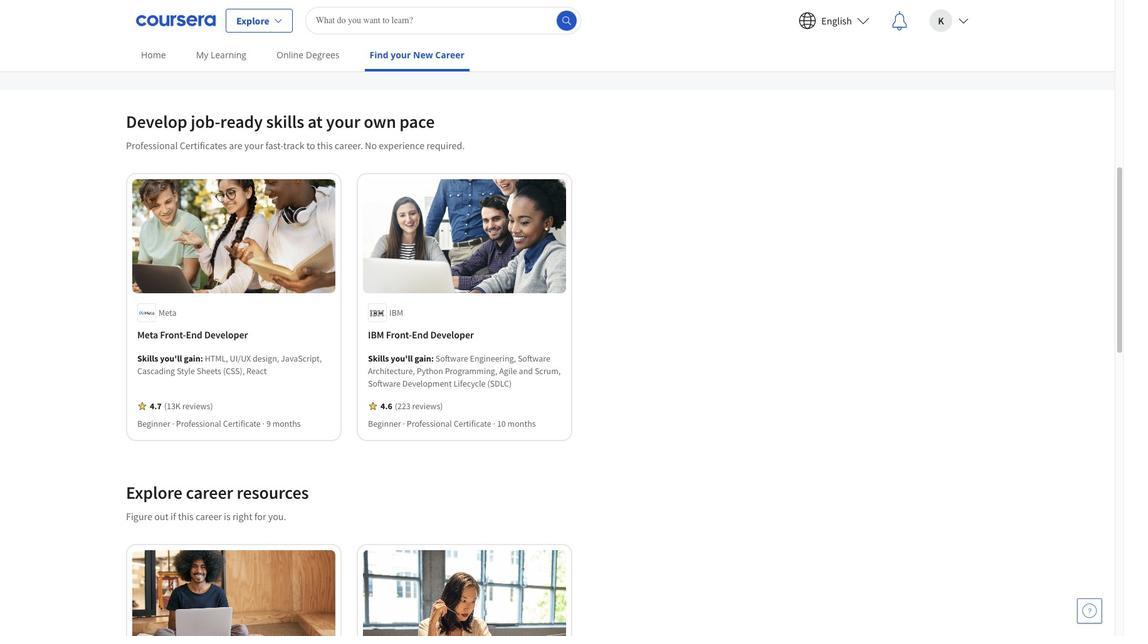 Task type: describe. For each thing, give the bounding box(es) containing it.
ibm front-end developer link
[[368, 327, 561, 342]]

develop job-ready skills at your own pace professional certificates are your fast-track to this career. no experience required.
[[126, 110, 465, 152]]

median
[[143, 0, 174, 11]]

are inside median salary and job opening data are sourced from united states lightcast™ job postings report. data for job roles relevant to featured programs (7/1/2022 - 6/30/2023)
[[292, 0, 305, 11]]

if
[[171, 510, 176, 523]]

programming,
[[445, 366, 497, 377]]

online degrees link
[[271, 41, 344, 69]]

lightcast™
[[422, 0, 465, 11]]

job
[[468, 0, 481, 11]]

featured
[[147, 14, 182, 26]]

data
[[271, 0, 290, 11]]

degrees
[[306, 49, 339, 61]]

track
[[283, 139, 304, 152]]

beginner for meta
[[137, 418, 170, 430]]

1 vertical spatial career
[[196, 510, 222, 523]]

ui/ux
[[230, 353, 251, 364]]

ibm front-end developer
[[368, 329, 474, 341]]

are inside develop job-ready skills at your own pace professional certificates are your fast-track to this career. no experience required.
[[229, 139, 242, 152]]

engineering,
[[470, 353, 516, 364]]

develop
[[126, 110, 187, 133]]

html, ui/ux design, javascript, cascading style sheets (css), react
[[137, 353, 322, 377]]

development
[[402, 378, 452, 389]]

2 job from the left
[[588, 0, 601, 11]]

1 horizontal spatial software
[[436, 353, 468, 364]]

find your new career
[[370, 49, 464, 61]]

online
[[276, 49, 303, 61]]

opening
[[236, 0, 269, 11]]

developer for ibm front-end developer
[[430, 329, 474, 341]]

meta front-end developer
[[137, 329, 248, 341]]

0 vertical spatial career
[[186, 482, 233, 504]]

postings
[[483, 0, 517, 11]]

pace
[[399, 110, 435, 133]]

explore button
[[226, 8, 293, 32]]

months for meta front-end developer
[[272, 418, 301, 430]]

for inside explore career resources figure out if this career is right for you.
[[254, 510, 266, 523]]

no
[[365, 139, 377, 152]]

home
[[141, 49, 166, 61]]

states
[[395, 0, 420, 11]]

ready
[[220, 110, 263, 133]]

from
[[343, 0, 363, 11]]

you.
[[268, 510, 286, 523]]

html,
[[205, 353, 228, 364]]

united
[[365, 0, 393, 11]]

you'll for meta
[[160, 353, 182, 364]]

experience
[[379, 139, 425, 152]]

english
[[821, 14, 852, 27]]

k
[[938, 14, 944, 27]]

career
[[435, 49, 464, 61]]

roles
[[603, 0, 623, 11]]

new
[[413, 49, 433, 61]]

What do you want to learn? text field
[[305, 7, 581, 34]]

4.7 (13k reviews)
[[150, 401, 213, 412]]

ibm for ibm
[[389, 307, 403, 319]]

python
[[417, 366, 443, 377]]

ibm for ibm front-end developer
[[368, 329, 384, 341]]

4 · from the left
[[493, 418, 495, 430]]

gain for meta
[[184, 353, 200, 364]]

relevant
[[625, 0, 659, 11]]

(sdlc)
[[487, 378, 512, 389]]

cascading
[[137, 366, 175, 377]]

(7/1/2022
[[226, 14, 265, 26]]

certificate for meta front-end developer
[[223, 418, 261, 430]]

at
[[308, 110, 323, 133]]

software engineering, software architecture, python programming, agile and scrum, software development lifecycle (sdlc)
[[368, 353, 561, 389]]

architecture,
[[368, 366, 415, 377]]

lifecycle
[[454, 378, 486, 389]]

sourced
[[308, 0, 341, 11]]

programs
[[184, 14, 224, 26]]

4.6 (223 reviews)
[[381, 401, 443, 412]]

find
[[370, 49, 388, 61]]

certificates
[[180, 139, 227, 152]]

english button
[[789, 0, 880, 40]]

this inside develop job-ready skills at your own pace professional certificates are your fast-track to this career. no experience required.
[[317, 139, 333, 152]]

(223
[[395, 401, 411, 412]]

skills for ibm
[[368, 353, 389, 364]]

1 · from the left
[[172, 418, 174, 430]]

to inside develop job-ready skills at your own pace professional certificates are your fast-track to this career. no experience required.
[[306, 139, 315, 152]]

front- for meta
[[160, 329, 186, 341]]

beginner · professional certificate · 9 months
[[137, 418, 301, 430]]

reviews) for ibm
[[412, 401, 443, 412]]

data
[[552, 0, 571, 11]]

required.
[[427, 139, 465, 152]]

4.6
[[381, 401, 392, 412]]

skills
[[266, 110, 304, 133]]

-
[[268, 14, 271, 26]]

my
[[196, 49, 208, 61]]

meta for meta
[[159, 307, 176, 319]]



Task type: vqa. For each thing, say whether or not it's contained in the screenshot.
h.
no



Task type: locate. For each thing, give the bounding box(es) containing it.
0 vertical spatial meta
[[159, 307, 176, 319]]

:
[[200, 353, 203, 364], [431, 353, 434, 364]]

(css),
[[223, 366, 245, 377]]

developer for meta front-end developer
[[204, 329, 248, 341]]

6/30/2023)
[[273, 14, 317, 26]]

skills you'll gain : for ibm
[[368, 353, 436, 364]]

2 end from the left
[[412, 329, 428, 341]]

beginner
[[137, 418, 170, 430], [368, 418, 401, 430]]

professional down develop
[[126, 139, 178, 152]]

0 horizontal spatial your
[[244, 139, 263, 152]]

0 horizontal spatial you'll
[[160, 353, 182, 364]]

professional
[[126, 139, 178, 152], [176, 418, 221, 430], [407, 418, 452, 430]]

my learning
[[196, 49, 246, 61]]

1 horizontal spatial to
[[306, 139, 315, 152]]

for left you.
[[254, 510, 266, 523]]

job-
[[191, 110, 220, 133]]

out
[[154, 510, 169, 523]]

1 vertical spatial for
[[254, 510, 266, 523]]

1 horizontal spatial beginner
[[368, 418, 401, 430]]

front- for ibm
[[386, 329, 412, 341]]

2 horizontal spatial your
[[391, 49, 411, 61]]

1 horizontal spatial months
[[508, 418, 536, 430]]

skills you'll gain :
[[137, 353, 205, 364], [368, 353, 436, 364]]

1 beginner from the left
[[137, 418, 170, 430]]

and inside software engineering, software architecture, python programming, agile and scrum, software development lifecycle (sdlc)
[[519, 366, 533, 377]]

0 horizontal spatial job
[[221, 0, 233, 11]]

2 certificate from the left
[[454, 418, 491, 430]]

your
[[391, 49, 411, 61], [326, 110, 360, 133], [244, 139, 263, 152]]

0 horizontal spatial front-
[[160, 329, 186, 341]]

· left 9
[[262, 418, 265, 430]]

0 horizontal spatial this
[[178, 510, 194, 523]]

beginner · professional certificate · 10 months
[[368, 418, 536, 430]]

developer
[[204, 329, 248, 341], [430, 329, 474, 341]]

beginner down 4.7
[[137, 418, 170, 430]]

explore inside explore career resources figure out if this career is right for you.
[[126, 482, 182, 504]]

skills you'll gain : for meta
[[137, 353, 205, 364]]

job
[[221, 0, 233, 11], [588, 0, 601, 11]]

skills up cascading
[[137, 353, 158, 364]]

0 horizontal spatial and
[[203, 0, 218, 11]]

sheets
[[197, 366, 221, 377]]

certificate left 9
[[223, 418, 261, 430]]

1 horizontal spatial explore
[[236, 14, 269, 27]]

your up career.
[[326, 110, 360, 133]]

2 months from the left
[[508, 418, 536, 430]]

meta up cascading
[[137, 329, 158, 341]]

your right find
[[391, 49, 411, 61]]

1 horizontal spatial gain
[[415, 353, 431, 364]]

1 horizontal spatial and
[[519, 366, 533, 377]]

end
[[186, 329, 202, 341], [412, 329, 428, 341]]

0 horizontal spatial ibm
[[368, 329, 384, 341]]

skills you'll gain : up style
[[137, 353, 205, 364]]

·
[[172, 418, 174, 430], [262, 418, 265, 430], [403, 418, 405, 430], [493, 418, 495, 430]]

ibm up architecture,
[[368, 329, 384, 341]]

you'll for ibm
[[391, 353, 413, 364]]

1 skills you'll gain : from the left
[[137, 353, 205, 364]]

0 horizontal spatial reviews)
[[182, 401, 213, 412]]

1 horizontal spatial :
[[431, 353, 434, 364]]

: for ibm front-end developer
[[431, 353, 434, 364]]

explore for explore
[[236, 14, 269, 27]]

0 horizontal spatial software
[[368, 378, 401, 389]]

1 horizontal spatial end
[[412, 329, 428, 341]]

reviews) down development
[[412, 401, 443, 412]]

end up python
[[412, 329, 428, 341]]

agile
[[499, 366, 517, 377]]

career.
[[335, 139, 363, 152]]

2 beginner from the left
[[368, 418, 401, 430]]

· left 10
[[493, 418, 495, 430]]

2 vertical spatial your
[[244, 139, 263, 152]]

1 vertical spatial this
[[178, 510, 194, 523]]

professional for ibm
[[407, 418, 452, 430]]

and
[[203, 0, 218, 11], [519, 366, 533, 377]]

gain up python
[[415, 353, 431, 364]]

ibm
[[389, 307, 403, 319], [368, 329, 384, 341]]

1 horizontal spatial ibm
[[389, 307, 403, 319]]

1 you'll from the left
[[160, 353, 182, 364]]

1 horizontal spatial your
[[326, 110, 360, 133]]

1 horizontal spatial meta
[[159, 307, 176, 319]]

gain
[[184, 353, 200, 364], [415, 353, 431, 364]]

1 horizontal spatial job
[[588, 0, 601, 11]]

months right 10
[[508, 418, 536, 430]]

0 horizontal spatial beginner
[[137, 418, 170, 430]]

design,
[[253, 353, 279, 364]]

0 vertical spatial your
[[391, 49, 411, 61]]

0 horizontal spatial gain
[[184, 353, 200, 364]]

0 horizontal spatial certificate
[[223, 418, 261, 430]]

2 horizontal spatial software
[[518, 353, 550, 364]]

0 horizontal spatial months
[[272, 418, 301, 430]]

skills
[[137, 353, 158, 364], [368, 353, 389, 364]]

to inside median salary and job opening data are sourced from united states lightcast™ job postings report. data for job roles relevant to featured programs (7/1/2022 - 6/30/2023)
[[136, 14, 144, 26]]

1 : from the left
[[200, 353, 203, 364]]

months
[[272, 418, 301, 430], [508, 418, 536, 430]]

this right if
[[178, 510, 194, 523]]

4.7
[[150, 401, 162, 412]]

online degrees
[[276, 49, 339, 61]]

professional down 4.7 (13k reviews)
[[176, 418, 221, 430]]

1 horizontal spatial developer
[[430, 329, 474, 341]]

front- up style
[[160, 329, 186, 341]]

software up 'programming,'
[[436, 353, 468, 364]]

skills you'll gain : up architecture,
[[368, 353, 436, 364]]

this inside explore career resources figure out if this career is right for you.
[[178, 510, 194, 523]]

1 end from the left
[[186, 329, 202, 341]]

you'll up style
[[160, 353, 182, 364]]

and inside median salary and job opening data are sourced from united states lightcast™ job postings report. data for job roles relevant to featured programs (7/1/2022 - 6/30/2023)
[[203, 0, 218, 11]]

explore down opening
[[236, 14, 269, 27]]

meta up the meta front-end developer on the left of page
[[159, 307, 176, 319]]

2 front- from the left
[[386, 329, 412, 341]]

reviews) right (13k on the bottom of page
[[182, 401, 213, 412]]

scrum,
[[535, 366, 561, 377]]

meta for meta front-end developer
[[137, 329, 158, 341]]

explore career resources figure out if this career is right for you.
[[126, 482, 309, 523]]

my learning link
[[191, 41, 251, 69]]

is
[[224, 510, 231, 523]]

explore
[[236, 14, 269, 27], [126, 482, 182, 504]]

front- up architecture,
[[386, 329, 412, 341]]

1 reviews) from the left
[[182, 401, 213, 412]]

1 horizontal spatial reviews)
[[412, 401, 443, 412]]

to down median on the top left of page
[[136, 14, 144, 26]]

are down ready
[[229, 139, 242, 152]]

end for meta
[[186, 329, 202, 341]]

1 vertical spatial your
[[326, 110, 360, 133]]

gain for ibm
[[415, 353, 431, 364]]

1 vertical spatial to
[[306, 139, 315, 152]]

skills for meta
[[137, 353, 158, 364]]

0 vertical spatial for
[[573, 0, 585, 11]]

1 gain from the left
[[184, 353, 200, 364]]

0 horizontal spatial :
[[200, 353, 203, 364]]

professional down 4.6 (223 reviews)
[[407, 418, 452, 430]]

1 horizontal spatial this
[[317, 139, 333, 152]]

end up style
[[186, 329, 202, 341]]

style
[[177, 366, 195, 377]]

react
[[246, 366, 267, 377]]

0 vertical spatial this
[[317, 139, 333, 152]]

0 horizontal spatial explore
[[126, 482, 182, 504]]

certificate for ibm front-end developer
[[454, 418, 491, 430]]

0 horizontal spatial meta
[[137, 329, 158, 341]]

3 · from the left
[[403, 418, 405, 430]]

0 vertical spatial to
[[136, 14, 144, 26]]

1 horizontal spatial you'll
[[391, 353, 413, 364]]

figure
[[126, 510, 152, 523]]

explore inside dropdown button
[[236, 14, 269, 27]]

0 vertical spatial explore
[[236, 14, 269, 27]]

certificate left 10
[[454, 418, 491, 430]]

(13k
[[164, 401, 181, 412]]

help center image
[[1082, 604, 1097, 619]]

professional for meta
[[176, 418, 221, 430]]

2 · from the left
[[262, 418, 265, 430]]

months right 9
[[272, 418, 301, 430]]

beginner down 4.6
[[368, 418, 401, 430]]

developer up html,
[[204, 329, 248, 341]]

developer up software engineering, software architecture, python programming, agile and scrum, software development lifecycle (sdlc)
[[430, 329, 474, 341]]

find your new career link
[[365, 41, 469, 71]]

1 developer from the left
[[204, 329, 248, 341]]

1 horizontal spatial are
[[292, 0, 305, 11]]

months for ibm front-end developer
[[508, 418, 536, 430]]

for right data
[[573, 0, 585, 11]]

javascript,
[[281, 353, 322, 364]]

right
[[233, 510, 252, 523]]

own
[[364, 110, 396, 133]]

are up 6/30/2023)
[[292, 0, 305, 11]]

to right the track
[[306, 139, 315, 152]]

0 horizontal spatial end
[[186, 329, 202, 341]]

explore for explore career resources figure out if this career is right for you.
[[126, 482, 182, 504]]

1 horizontal spatial skills
[[368, 353, 389, 364]]

0 vertical spatial and
[[203, 0, 218, 11]]

1 months from the left
[[272, 418, 301, 430]]

you'll up architecture,
[[391, 353, 413, 364]]

and up programs
[[203, 0, 218, 11]]

software up "scrum,"
[[518, 353, 550, 364]]

1 horizontal spatial for
[[573, 0, 585, 11]]

2 skills you'll gain : from the left
[[368, 353, 436, 364]]

this
[[317, 139, 333, 152], [178, 510, 194, 523]]

career left is
[[196, 510, 222, 523]]

for
[[573, 0, 585, 11], [254, 510, 266, 523]]

professional inside develop job-ready skills at your own pace professional certificates are your fast-track to this career. no experience required.
[[126, 139, 178, 152]]

career
[[186, 482, 233, 504], [196, 510, 222, 523]]

2 developer from the left
[[430, 329, 474, 341]]

2 you'll from the left
[[391, 353, 413, 364]]

and right agile
[[519, 366, 533, 377]]

0 horizontal spatial are
[[229, 139, 242, 152]]

certificate
[[223, 418, 261, 430], [454, 418, 491, 430]]

end for ibm
[[412, 329, 428, 341]]

1 skills from the left
[[137, 353, 158, 364]]

10
[[497, 418, 506, 430]]

1 front- from the left
[[160, 329, 186, 341]]

1 vertical spatial and
[[519, 366, 533, 377]]

9
[[266, 418, 271, 430]]

0 horizontal spatial for
[[254, 510, 266, 523]]

for inside median salary and job opening data are sourced from united states lightcast™ job postings report. data for job roles relevant to featured programs (7/1/2022 - 6/30/2023)
[[573, 0, 585, 11]]

meta
[[159, 307, 176, 319], [137, 329, 158, 341]]

1 horizontal spatial skills you'll gain :
[[368, 353, 436, 364]]

2 : from the left
[[431, 353, 434, 364]]

meta front-end developer link
[[137, 327, 330, 342]]

· down (13k on the bottom of page
[[172, 418, 174, 430]]

report.
[[520, 0, 550, 11]]

k button
[[920, 0, 979, 40]]

career up is
[[186, 482, 233, 504]]

your left fast-
[[244, 139, 263, 152]]

· down (223
[[403, 418, 405, 430]]

gain up style
[[184, 353, 200, 364]]

ibm up ibm front-end developer
[[389, 307, 403, 319]]

1 job from the left
[[221, 0, 233, 11]]

1 horizontal spatial certificate
[[454, 418, 491, 430]]

explore up out
[[126, 482, 182, 504]]

1 vertical spatial meta
[[137, 329, 158, 341]]

salary
[[176, 0, 200, 11]]

1 certificate from the left
[[223, 418, 261, 430]]

2 reviews) from the left
[[412, 401, 443, 412]]

beginner for ibm
[[368, 418, 401, 430]]

skills up architecture,
[[368, 353, 389, 364]]

: for meta front-end developer
[[200, 353, 203, 364]]

median salary and job opening data are sourced from united states lightcast™ job postings report. data for job roles relevant to featured programs (7/1/2022 - 6/30/2023)
[[136, 0, 659, 26]]

job left roles
[[588, 0, 601, 11]]

0 vertical spatial are
[[292, 0, 305, 11]]

0 horizontal spatial skills
[[137, 353, 158, 364]]

0 vertical spatial ibm
[[389, 307, 403, 319]]

2 gain from the left
[[415, 353, 431, 364]]

0 horizontal spatial developer
[[204, 329, 248, 341]]

fast-
[[265, 139, 283, 152]]

job up (7/1/2022
[[221, 0, 233, 11]]

None search field
[[305, 7, 581, 34]]

1 vertical spatial are
[[229, 139, 242, 152]]

software down architecture,
[[368, 378, 401, 389]]

resources
[[237, 482, 309, 504]]

0 horizontal spatial skills you'll gain :
[[137, 353, 205, 364]]

this left career.
[[317, 139, 333, 152]]

reviews) for meta
[[182, 401, 213, 412]]

1 vertical spatial explore
[[126, 482, 182, 504]]

: up the sheets
[[200, 353, 203, 364]]

to
[[136, 14, 144, 26], [306, 139, 315, 152]]

: up python
[[431, 353, 434, 364]]

2 skills from the left
[[368, 353, 389, 364]]

1 vertical spatial ibm
[[368, 329, 384, 341]]

0 horizontal spatial to
[[136, 14, 144, 26]]

learning
[[211, 49, 246, 61]]

home link
[[136, 41, 171, 69]]

coursera image
[[136, 10, 216, 30]]

1 horizontal spatial front-
[[386, 329, 412, 341]]



